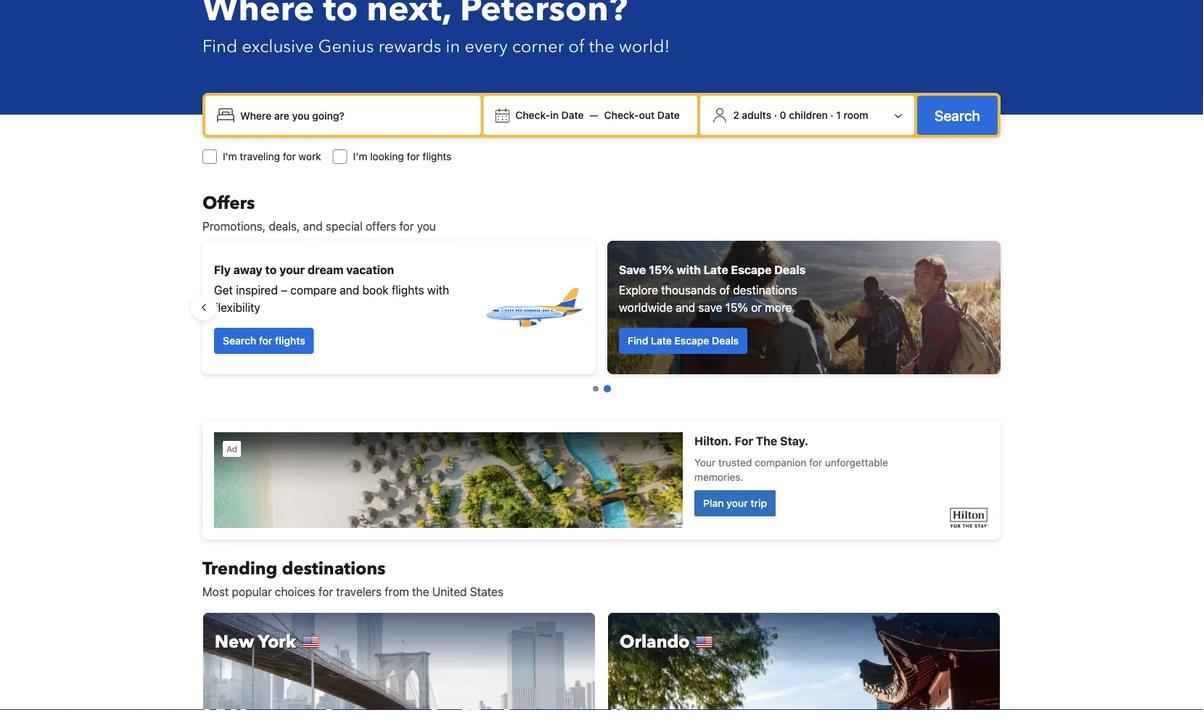 Task type: locate. For each thing, give the bounding box(es) containing it.
deals up more at top
[[775, 263, 806, 277]]

1 horizontal spatial late
[[704, 263, 728, 277]]

check- right —
[[604, 109, 639, 121]]

destinations up or
[[733, 283, 797, 297]]

search for flights link
[[214, 328, 314, 354]]

0 horizontal spatial escape
[[675, 335, 710, 347]]

get
[[214, 283, 233, 297]]

new york link
[[203, 613, 596, 711]]

trending destinations most popular choices for travelers from the united states
[[203, 557, 504, 599]]

deals down save
[[712, 335, 739, 347]]

book
[[363, 283, 389, 297]]

with inside save 15% with late escape deals explore thousands of destinations worldwide and save 15% or more
[[677, 263, 701, 277]]

for right choices
[[319, 585, 333, 599]]

thousands
[[661, 283, 717, 297]]

1 vertical spatial with
[[427, 283, 449, 297]]

0 vertical spatial and
[[303, 220, 323, 233]]

for left work
[[283, 151, 296, 163]]

of
[[569, 34, 585, 58], [720, 283, 730, 297]]

0 horizontal spatial of
[[569, 34, 585, 58]]

of up save
[[720, 283, 730, 297]]

orlando
[[620, 630, 690, 654]]

destinations
[[733, 283, 797, 297], [282, 557, 386, 581]]

0 horizontal spatial search
[[223, 335, 256, 347]]

for left you at the left
[[399, 220, 414, 233]]

states
[[470, 585, 504, 599]]

0 horizontal spatial the
[[412, 585, 429, 599]]

date right out
[[658, 109, 680, 121]]

escape up or
[[731, 263, 772, 277]]

find
[[203, 34, 238, 58], [628, 335, 648, 347]]

late up thousands
[[704, 263, 728, 277]]

date left —
[[562, 109, 584, 121]]

1 vertical spatial of
[[720, 283, 730, 297]]

0 horizontal spatial with
[[427, 283, 449, 297]]

for inside region
[[259, 335, 272, 347]]

1 vertical spatial in
[[550, 109, 559, 121]]

check-
[[516, 109, 550, 121], [604, 109, 639, 121]]

for down flexibility
[[259, 335, 272, 347]]

1 vertical spatial late
[[651, 335, 672, 347]]

2 horizontal spatial and
[[676, 301, 696, 315]]

fly
[[214, 263, 231, 277]]

1
[[836, 109, 841, 121]]

1 horizontal spatial of
[[720, 283, 730, 297]]

0 vertical spatial destinations
[[733, 283, 797, 297]]

the left world!
[[589, 34, 615, 58]]

i'm looking for flights
[[353, 151, 452, 163]]

york
[[258, 630, 296, 654]]

0 vertical spatial in
[[446, 34, 460, 58]]

· left the 0
[[774, 109, 777, 121]]

1 horizontal spatial the
[[589, 34, 615, 58]]

deals
[[775, 263, 806, 277], [712, 335, 739, 347]]

1 horizontal spatial ·
[[831, 109, 834, 121]]

exclusive
[[242, 34, 314, 58]]

0 vertical spatial find
[[203, 34, 238, 58]]

and down thousands
[[676, 301, 696, 315]]

find exclusive genius rewards in every corner of the world!
[[203, 34, 670, 58]]

1 vertical spatial search
[[223, 335, 256, 347]]

0 horizontal spatial deals
[[712, 335, 739, 347]]

the
[[589, 34, 615, 58], [412, 585, 429, 599]]

1 horizontal spatial 15%
[[726, 301, 748, 315]]

adults
[[742, 109, 772, 121]]

the inside trending destinations most popular choices for travelers from the united states
[[412, 585, 429, 599]]

check- left —
[[516, 109, 550, 121]]

1 horizontal spatial with
[[677, 263, 701, 277]]

and right deals,
[[303, 220, 323, 233]]

and
[[303, 220, 323, 233], [340, 283, 359, 297], [676, 301, 696, 315]]

for inside trending destinations most popular choices for travelers from the united states
[[319, 585, 333, 599]]

region
[[191, 235, 1013, 380]]

·
[[774, 109, 777, 121], [831, 109, 834, 121]]

1 vertical spatial destinations
[[282, 557, 386, 581]]

–
[[281, 283, 288, 297]]

0 horizontal spatial and
[[303, 220, 323, 233]]

2 vertical spatial and
[[676, 301, 696, 315]]

i'm
[[353, 151, 367, 163]]

2 vertical spatial flights
[[275, 335, 305, 347]]

room
[[844, 109, 869, 121]]

offers
[[366, 220, 396, 233]]

0 vertical spatial the
[[589, 34, 615, 58]]

work
[[299, 151, 321, 163]]

escape
[[731, 263, 772, 277], [675, 335, 710, 347]]

0 vertical spatial deals
[[775, 263, 806, 277]]

with
[[677, 263, 701, 277], [427, 283, 449, 297]]

2 date from the left
[[658, 109, 680, 121]]

find left exclusive
[[203, 34, 238, 58]]

search for flights
[[223, 335, 305, 347]]

find late escape deals
[[628, 335, 739, 347]]

trending
[[203, 557, 278, 581]]

0 horizontal spatial date
[[562, 109, 584, 121]]

flights inside fly away to your dream vacation get inspired – compare and book flights with flexibility
[[392, 283, 424, 297]]

15% right save
[[649, 263, 674, 277]]

traveling
[[240, 151, 280, 163]]

1 vertical spatial flights
[[392, 283, 424, 297]]

flights
[[423, 151, 452, 163], [392, 283, 424, 297], [275, 335, 305, 347]]

15% left or
[[726, 301, 748, 315]]

progress bar
[[593, 385, 611, 393]]

1 horizontal spatial escape
[[731, 263, 772, 277]]

escape down save
[[675, 335, 710, 347]]

with up thousands
[[677, 263, 701, 277]]

flights right looking
[[423, 151, 452, 163]]

with right book
[[427, 283, 449, 297]]

· left 1
[[831, 109, 834, 121]]

0 vertical spatial escape
[[731, 263, 772, 277]]

late
[[704, 263, 728, 277], [651, 335, 672, 347]]

1 horizontal spatial destinations
[[733, 283, 797, 297]]

0 vertical spatial late
[[704, 263, 728, 277]]

destinations up travelers
[[282, 557, 386, 581]]

explore
[[619, 283, 658, 297]]

compare
[[291, 283, 337, 297]]

date
[[562, 109, 584, 121], [658, 109, 680, 121]]

1 horizontal spatial deals
[[775, 263, 806, 277]]

late down worldwide
[[651, 335, 672, 347]]

1 vertical spatial and
[[340, 283, 359, 297]]

15%
[[649, 263, 674, 277], [726, 301, 748, 315]]

1 vertical spatial deals
[[712, 335, 739, 347]]

in left every
[[446, 34, 460, 58]]

main content
[[191, 191, 1013, 711]]

vacation
[[346, 263, 394, 277]]

i'm traveling for work
[[223, 151, 321, 163]]

Where are you going? field
[[234, 102, 475, 128]]

inspired
[[236, 283, 278, 297]]

1 check- from the left
[[516, 109, 550, 121]]

check-in date — check-out date
[[516, 109, 680, 121]]

every
[[465, 34, 508, 58]]

1 horizontal spatial date
[[658, 109, 680, 121]]

0 horizontal spatial destinations
[[282, 557, 386, 581]]

orlando link
[[608, 613, 1001, 711]]

for
[[283, 151, 296, 163], [407, 151, 420, 163], [399, 220, 414, 233], [259, 335, 272, 347], [319, 585, 333, 599]]

1 vertical spatial the
[[412, 585, 429, 599]]

search inside region
[[223, 335, 256, 347]]

flights right book
[[392, 283, 424, 297]]

progress bar inside main content
[[593, 385, 611, 393]]

region containing fly away to your dream vacation
[[191, 235, 1013, 380]]

1 horizontal spatial find
[[628, 335, 648, 347]]

0 horizontal spatial find
[[203, 34, 238, 58]]

0 horizontal spatial check-
[[516, 109, 550, 121]]

i'm
[[223, 151, 237, 163]]

search inside button
[[935, 107, 981, 124]]

and left book
[[340, 283, 359, 297]]

0 vertical spatial with
[[677, 263, 701, 277]]

1 vertical spatial find
[[628, 335, 648, 347]]

promotions,
[[203, 220, 266, 233]]

0 horizontal spatial late
[[651, 335, 672, 347]]

of right corner
[[569, 34, 585, 58]]

late inside find late escape deals link
[[651, 335, 672, 347]]

1 horizontal spatial search
[[935, 107, 981, 124]]

find for find late escape deals
[[628, 335, 648, 347]]

new
[[215, 630, 254, 654]]

with inside fly away to your dream vacation get inspired – compare and book flights with flexibility
[[427, 283, 449, 297]]

to
[[265, 263, 277, 277]]

1 horizontal spatial check-
[[604, 109, 639, 121]]

1 vertical spatial escape
[[675, 335, 710, 347]]

flexibility
[[214, 301, 260, 315]]

the right from
[[412, 585, 429, 599]]

group of friends hiking in the mountains on a sunny day image
[[608, 241, 1001, 375]]

in
[[446, 34, 460, 58], [550, 109, 559, 121]]

fly away to your dream vacation image
[[483, 257, 584, 359]]

search
[[935, 107, 981, 124], [223, 335, 256, 347]]

0 horizontal spatial ·
[[774, 109, 777, 121]]

find down worldwide
[[628, 335, 648, 347]]

0 horizontal spatial 15%
[[649, 263, 674, 277]]

0 vertical spatial search
[[935, 107, 981, 124]]

—
[[590, 109, 599, 121]]

in left —
[[550, 109, 559, 121]]

1 horizontal spatial and
[[340, 283, 359, 297]]

flights down –
[[275, 335, 305, 347]]



Task type: vqa. For each thing, say whether or not it's contained in the screenshot.
In
yes



Task type: describe. For each thing, give the bounding box(es) containing it.
deals,
[[269, 220, 300, 233]]

0 vertical spatial flights
[[423, 151, 452, 163]]

main content containing offers
[[191, 191, 1013, 711]]

your
[[280, 263, 305, 277]]

search for search for flights
[[223, 335, 256, 347]]

find late escape deals link
[[619, 328, 748, 354]]

0
[[780, 109, 787, 121]]

for inside offers promotions, deals, and special offers for you
[[399, 220, 414, 233]]

save 15% with late escape deals explore thousands of destinations worldwide and save 15% or more
[[619, 263, 806, 315]]

genius
[[318, 34, 374, 58]]

save
[[699, 301, 723, 315]]

0 horizontal spatial in
[[446, 34, 460, 58]]

world!
[[619, 34, 670, 58]]

travelers
[[336, 585, 382, 599]]

most
[[203, 585, 229, 599]]

popular
[[232, 585, 272, 599]]

2 adults · 0 children · 1 room button
[[706, 102, 909, 129]]

2
[[733, 109, 739, 121]]

and inside offers promotions, deals, and special offers for you
[[303, 220, 323, 233]]

destinations inside save 15% with late escape deals explore thousands of destinations worldwide and save 15% or more
[[733, 283, 797, 297]]

looking
[[370, 151, 404, 163]]

1 date from the left
[[562, 109, 584, 121]]

late inside save 15% with late escape deals explore thousands of destinations worldwide and save 15% or more
[[704, 263, 728, 277]]

and inside fly away to your dream vacation get inspired – compare and book flights with flexibility
[[340, 283, 359, 297]]

check-in date button
[[510, 102, 590, 128]]

find for find exclusive genius rewards in every corner of the world!
[[203, 34, 238, 58]]

special
[[326, 220, 363, 233]]

1 vertical spatial 15%
[[726, 301, 748, 315]]

check-out date button
[[599, 102, 686, 128]]

destinations inside trending destinations most popular choices for travelers from the united states
[[282, 557, 386, 581]]

0 vertical spatial of
[[569, 34, 585, 58]]

2 adults · 0 children · 1 room
[[733, 109, 869, 121]]

escape inside save 15% with late escape deals explore thousands of destinations worldwide and save 15% or more
[[731, 263, 772, 277]]

you
[[417, 220, 436, 233]]

search for search
[[935, 107, 981, 124]]

search button
[[918, 96, 998, 135]]

deals inside save 15% with late escape deals explore thousands of destinations worldwide and save 15% or more
[[775, 263, 806, 277]]

for right looking
[[407, 151, 420, 163]]

away
[[234, 263, 263, 277]]

2 · from the left
[[831, 109, 834, 121]]

deals inside find late escape deals link
[[712, 335, 739, 347]]

fly away to your dream vacation get inspired – compare and book flights with flexibility
[[214, 263, 449, 315]]

1 horizontal spatial in
[[550, 109, 559, 121]]

new york
[[215, 630, 296, 654]]

save
[[619, 263, 646, 277]]

children
[[789, 109, 828, 121]]

1 · from the left
[[774, 109, 777, 121]]

more
[[765, 301, 792, 315]]

or
[[751, 301, 762, 315]]

0 vertical spatial 15%
[[649, 263, 674, 277]]

offers promotions, deals, and special offers for you
[[203, 191, 436, 233]]

rewards
[[378, 34, 441, 58]]

out
[[639, 109, 655, 121]]

2 check- from the left
[[604, 109, 639, 121]]

choices
[[275, 585, 316, 599]]

from
[[385, 585, 409, 599]]

of inside save 15% with late escape deals explore thousands of destinations worldwide and save 15% or more
[[720, 283, 730, 297]]

the for from
[[412, 585, 429, 599]]

advertisement region
[[203, 421, 1001, 540]]

dream
[[308, 263, 344, 277]]

united
[[432, 585, 467, 599]]

corner
[[512, 34, 564, 58]]

and inside save 15% with late escape deals explore thousands of destinations worldwide and save 15% or more
[[676, 301, 696, 315]]

offers
[[203, 191, 255, 215]]

worldwide
[[619, 301, 673, 315]]

the for of
[[589, 34, 615, 58]]



